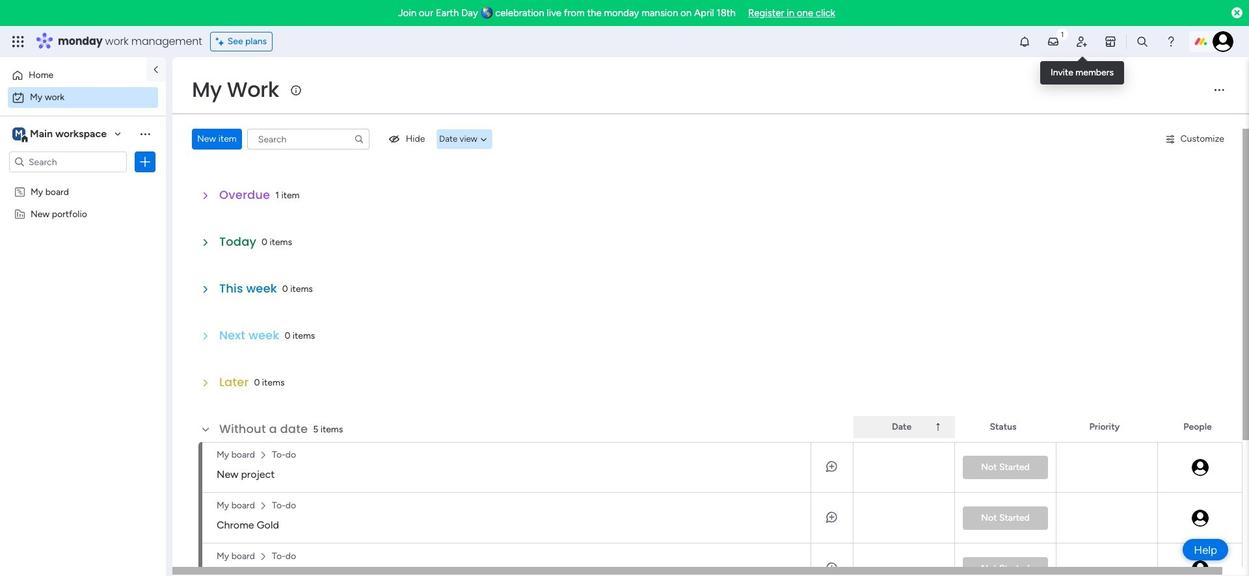 Task type: locate. For each thing, give the bounding box(es) containing it.
see plans image
[[216, 34, 228, 49]]

invite members image
[[1076, 35, 1089, 48]]

options image
[[139, 156, 152, 169]]

list box
[[0, 178, 166, 401]]

workspace selection element
[[12, 126, 109, 143]]

1 vertical spatial option
[[8, 87, 158, 108]]

monday marketplace image
[[1104, 35, 1118, 48]]

None search field
[[247, 129, 370, 150]]

option
[[8, 65, 139, 86], [8, 87, 158, 108], [0, 180, 166, 183]]

jacob simon image
[[1213, 31, 1234, 52], [1191, 458, 1210, 478], [1191, 509, 1210, 528]]

1 image
[[1057, 27, 1069, 41]]

workspace image
[[12, 127, 25, 141]]

help image
[[1165, 35, 1178, 48]]

column header
[[854, 417, 955, 439]]



Task type: describe. For each thing, give the bounding box(es) containing it.
menu image
[[1213, 83, 1226, 96]]

2 vertical spatial option
[[0, 180, 166, 183]]

workspace options image
[[139, 127, 152, 140]]

2 vertical spatial jacob simon image
[[1191, 509, 1210, 528]]

0 vertical spatial option
[[8, 65, 139, 86]]

search image
[[354, 134, 364, 144]]

1 vertical spatial jacob simon image
[[1191, 458, 1210, 478]]

0 vertical spatial jacob simon image
[[1213, 31, 1234, 52]]

search everything image
[[1136, 35, 1149, 48]]

options image
[[181, 539, 191, 577]]

Search in workspace field
[[27, 155, 109, 170]]

notifications image
[[1019, 35, 1032, 48]]

select product image
[[12, 35, 25, 48]]

sort image
[[933, 422, 944, 433]]

update feed image
[[1047, 35, 1060, 48]]

Filter dashboard by text search field
[[247, 129, 370, 150]]



Task type: vqa. For each thing, say whether or not it's contained in the screenshot.
1st 'component' 'image' from the left
no



